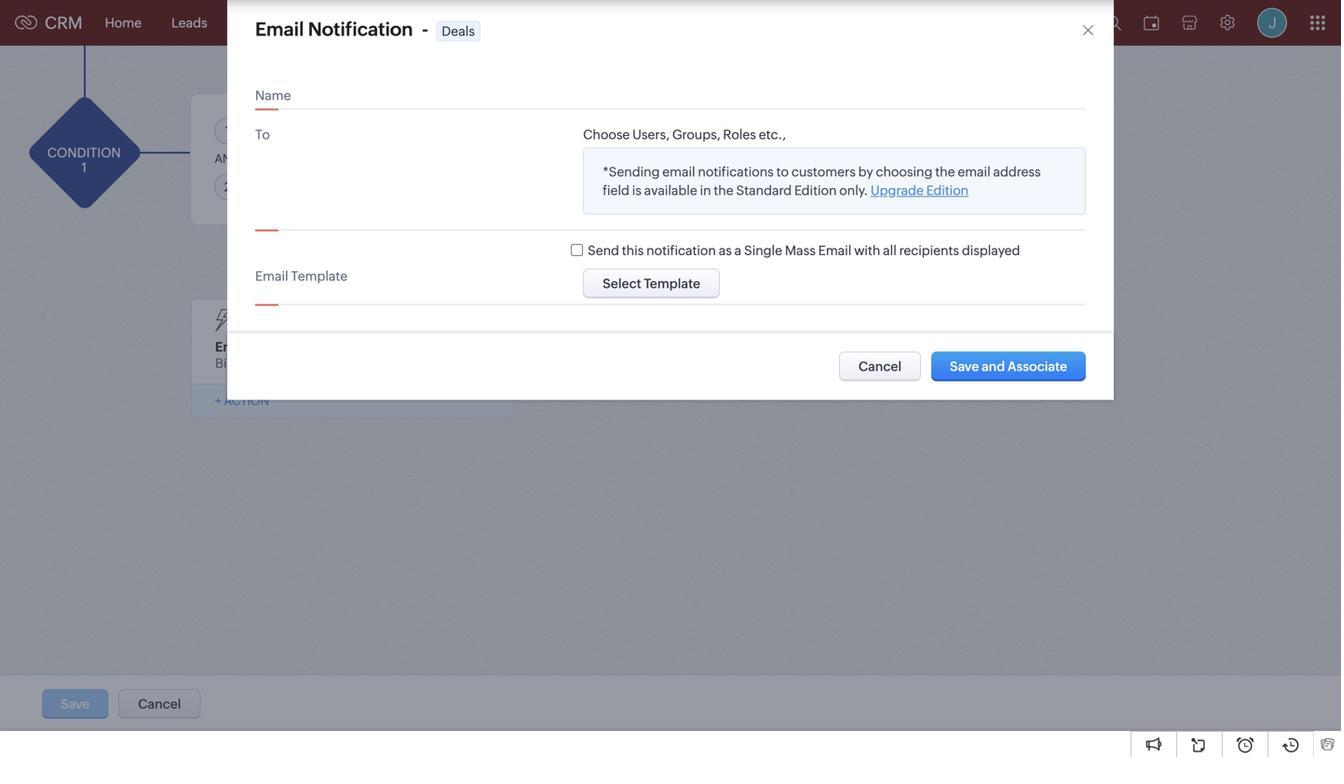 Task type: locate. For each thing, give the bounding box(es) containing it.
as
[[719, 243, 732, 258]]

notifications
[[698, 164, 774, 179]]

customers
[[792, 164, 856, 179]]

1 vertical spatial the
[[714, 183, 734, 198]]

edition
[[795, 183, 837, 198], [926, 183, 969, 198]]

None checkbox
[[571, 244, 583, 256]]

users,
[[633, 127, 670, 142]]

with
[[854, 243, 881, 258]]

email up name on the left top of page
[[255, 19, 304, 40]]

email
[[255, 19, 304, 40], [818, 243, 852, 258], [255, 269, 288, 284], [215, 340, 249, 354]]

alert
[[267, 356, 296, 371]]

home
[[105, 15, 142, 30]]

email left address
[[958, 164, 991, 179]]

search element
[[1094, 0, 1133, 46]]

send this notification as a single mass email with all recipients displayed
[[588, 243, 1020, 258]]

notification
[[308, 19, 413, 40]]

name
[[255, 88, 291, 103]]

edition down choosing
[[926, 183, 969, 198]]

1 horizontal spatial edition
[[926, 183, 969, 198]]

only.
[[840, 183, 868, 198]]

email left template
[[255, 269, 288, 284]]

upgrade
[[871, 183, 924, 198]]

0 horizontal spatial the
[[714, 183, 734, 198]]

0 horizontal spatial edition
[[795, 183, 837, 198]]

field
[[603, 183, 630, 198]]

0 vertical spatial the
[[935, 164, 955, 179]]

the right in
[[714, 183, 734, 198]]

0 horizontal spatial email
[[663, 164, 695, 179]]

deals link
[[395, 0, 458, 45], [436, 21, 481, 41]]

edition down customers
[[795, 183, 837, 198]]

1 horizontal spatial email
[[958, 164, 991, 179]]

tasks link
[[458, 0, 521, 45]]

1 horizontal spatial the
[[935, 164, 955, 179]]

accounts link
[[307, 0, 395, 45]]

free
[[980, 9, 1005, 23]]

email left with
[[818, 243, 852, 258]]

*sending
[[603, 164, 660, 179]]

a
[[735, 243, 742, 258]]

cancel
[[138, 697, 181, 712]]

to
[[776, 164, 789, 179]]

choose users, groups, roles etc.,
[[583, 127, 786, 142]]

the up upgrade edition
[[935, 164, 955, 179]]

profile image
[[1257, 8, 1287, 38]]

all
[[883, 243, 897, 258]]

email for template
[[255, 269, 288, 284]]

deals
[[410, 15, 443, 30], [442, 24, 475, 38]]

by
[[858, 164, 873, 179]]

leads link
[[157, 0, 222, 45]]

None submit
[[931, 352, 1086, 382]]

big
[[215, 356, 235, 371]]

is
[[632, 183, 642, 198]]

1 edition from the left
[[795, 183, 837, 198]]

*sending email notifications to customers by choosing the email address field is available in the standard edition only.
[[603, 164, 1041, 198]]

cancel link
[[119, 689, 201, 719]]

etc.,
[[759, 127, 786, 142]]

email inside email notifications big deal alert
[[215, 340, 249, 354]]

email
[[663, 164, 695, 179], [958, 164, 991, 179]]

upgrade edition
[[871, 183, 969, 198]]

single
[[744, 243, 782, 258]]

contacts
[[237, 15, 292, 30]]

the
[[935, 164, 955, 179], [714, 183, 734, 198]]

email up available
[[663, 164, 695, 179]]

email up 'big' on the left top
[[215, 340, 249, 354]]

home link
[[90, 0, 157, 45]]

None button
[[583, 269, 720, 299], [839, 352, 921, 382], [583, 269, 720, 299], [839, 352, 921, 382]]

template
[[291, 269, 348, 284]]



Task type: describe. For each thing, give the bounding box(es) containing it.
contacts link
[[222, 0, 307, 45]]

profile element
[[1246, 0, 1298, 45]]

deals left tasks
[[410, 15, 443, 30]]

action
[[224, 394, 269, 408]]

deals right -
[[442, 24, 475, 38]]

email notification
[[255, 19, 413, 40]]

search image
[[1106, 15, 1121, 31]]

amount
[[251, 124, 301, 139]]

accounts
[[322, 15, 380, 30]]

notifications
[[252, 340, 332, 354]]

in
[[700, 183, 711, 198]]

roles
[[723, 127, 756, 142]]

2 edition from the left
[[926, 183, 969, 198]]

this
[[622, 243, 644, 258]]

1 email from the left
[[663, 164, 695, 179]]

address
[[993, 164, 1041, 179]]

available
[[644, 183, 697, 198]]

to
[[255, 127, 270, 142]]

choose
[[583, 127, 630, 142]]

crm
[[45, 13, 83, 32]]

choosing
[[876, 164, 933, 179]]

edition inside *sending email notifications to customers by choosing the email address field is available in the standard edition only.
[[795, 183, 837, 198]]

mass
[[785, 243, 816, 258]]

big deal alert link
[[215, 354, 296, 371]]

crm link
[[15, 13, 83, 32]]

email notifications big deal alert
[[215, 340, 332, 371]]

send
[[588, 243, 619, 258]]

calendar image
[[1144, 15, 1160, 30]]

standard
[[736, 183, 792, 198]]

leads
[[172, 15, 207, 30]]

deals link right -
[[436, 21, 481, 41]]

+ action
[[215, 394, 269, 408]]

email notification link
[[255, 19, 413, 40]]

+
[[215, 394, 222, 408]]

tasks
[[473, 15, 506, 30]]

and
[[215, 152, 240, 166]]

displayed
[[962, 243, 1020, 258]]

email for notifications
[[215, 340, 249, 354]]

deal
[[238, 356, 265, 371]]

groups,
[[672, 127, 721, 142]]

deals link left tasks
[[395, 0, 458, 45]]

email for notification
[[255, 19, 304, 40]]

notification
[[647, 243, 716, 258]]

2 email from the left
[[958, 164, 991, 179]]

email template
[[255, 269, 348, 284]]

-
[[422, 19, 429, 40]]

upgrade edition link
[[868, 183, 969, 198]]

recipients
[[899, 243, 959, 258]]



Task type: vqa. For each thing, say whether or not it's contained in the screenshot.
Next Record icon
no



